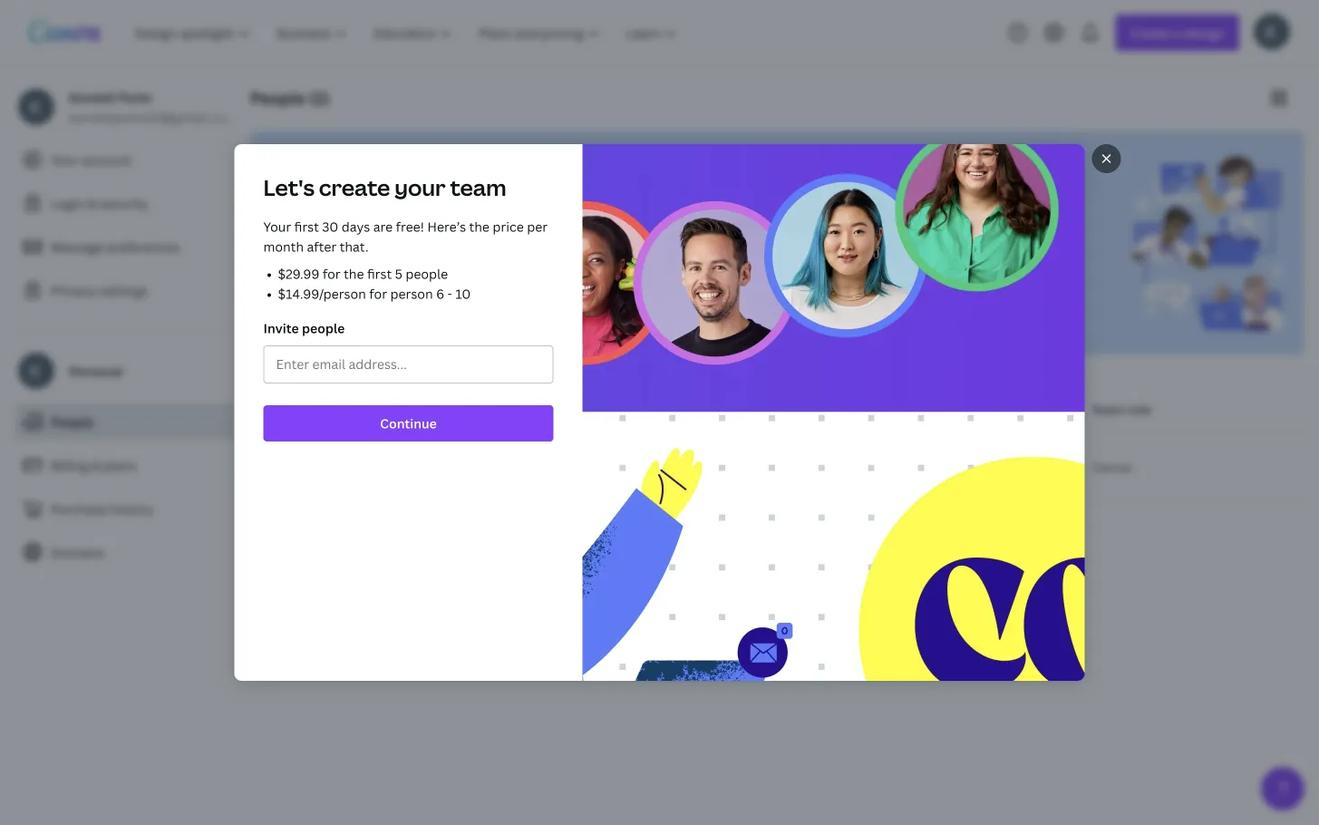 Task type: describe. For each thing, give the bounding box(es) containing it.
days!
[[492, 190, 525, 207]]

stay
[[287, 264, 314, 282]]

days
[[342, 218, 370, 235]]

login & security link
[[15, 185, 236, 221]]

privacy settings link
[[15, 272, 236, 308]]

your for your account
[[51, 151, 79, 168]]

privacy settings
[[51, 282, 148, 299]]

for up the days
[[336, 190, 354, 207]]

brand
[[336, 264, 372, 282]]

continue button
[[263, 405, 554, 442]]

& for login
[[87, 195, 96, 212]]

6
[[436, 285, 444, 302]]

team
[[1091, 400, 1124, 418]]

people for people
[[51, 413, 93, 430]]

kendall parks kendallparks02@gmail.com
[[69, 88, 237, 126]]

price
[[493, 218, 524, 235]]

your account
[[51, 151, 132, 168]]

$14.99/person
[[278, 285, 366, 302]]

login
[[51, 195, 84, 212]]

$29.99
[[278, 265, 320, 282]]

free
[[424, 190, 449, 207]]

domains link
[[15, 534, 236, 570]]

after
[[307, 238, 337, 255]]

purchase history link
[[15, 491, 236, 527]]

are
[[373, 218, 393, 235]]

everyone's
[[418, 264, 484, 282]]

10
[[455, 285, 471, 302]]

0 vertical spatial 30
[[473, 190, 489, 207]]

$29.99 for the first 5 people $14.99/person for person 6 - 10
[[278, 265, 471, 302]]

for up $14.99/person
[[323, 265, 341, 282]]

a
[[331, 307, 338, 324]]

your first 30 days are free! here's the price per month after that.
[[263, 218, 548, 255]]

invite
[[263, 320, 299, 337]]

personal
[[69, 362, 123, 379]]

your
[[395, 173, 446, 202]]

message preferences link
[[15, 229, 236, 265]]

let's
[[263, 173, 315, 202]]

it's
[[403, 190, 421, 207]]

bring
[[272, 152, 315, 174]]

designs
[[488, 264, 534, 282]]

try canva for teams , it's free for 30 days!
[[272, 190, 525, 207]]

publish
[[449, 244, 494, 262]]

30 inside your first 30 days are free! here's the price per month after that.
[[322, 218, 338, 235]]

create a team
[[287, 307, 372, 324]]

(1)
[[309, 87, 329, 109]]

privacy
[[51, 282, 96, 299]]

teams
[[357, 190, 396, 207]]

from
[[526, 244, 555, 262]]

create,
[[331, 244, 373, 262]]

billing
[[51, 457, 89, 474]]

settings
[[99, 282, 148, 299]]

design
[[461, 152, 513, 174]]

account
[[82, 151, 132, 168]]

the inside your first 30 days are free! here's the price per month after that.
[[469, 218, 490, 235]]

history
[[110, 500, 154, 517]]

–
[[498, 244, 505, 262]]

on
[[317, 264, 333, 282]]

ideate,
[[287, 244, 328, 262]]



Task type: locate. For each thing, give the bounding box(es) containing it.
0 horizontal spatial first
[[294, 218, 319, 235]]

let's create your team
[[263, 173, 506, 202]]

person
[[390, 285, 433, 302]]

first up "after"
[[294, 218, 319, 235]]

purchase history
[[51, 500, 154, 517]]

for inside premium features for the whole team ideate, create, review, and publish – all from one platform stay on brand across everyone's designs
[[398, 224, 416, 242]]

kendallparks02@gmail.com down email
[[639, 458, 807, 476]]

your
[[51, 151, 79, 168], [263, 218, 291, 235]]

list containing $29.99 for the first 5 people
[[263, 264, 554, 304]]

one
[[558, 244, 581, 262]]

& left plans
[[92, 457, 100, 474]]

continue
[[380, 415, 437, 432]]

team role
[[1091, 400, 1151, 418]]

platform
[[584, 244, 638, 262]]

login & security
[[51, 195, 148, 212]]

0 vertical spatial people
[[250, 87, 305, 109]]

parks
[[118, 88, 152, 106]]

that.
[[340, 238, 369, 255]]

email
[[639, 400, 673, 418]]

plans
[[103, 457, 136, 474]]

-
[[447, 285, 452, 302]]

create
[[287, 307, 328, 324]]

first inside $29.99 for the first 5 people $14.99/person for person 6 - 10
[[367, 265, 392, 282]]

free!
[[396, 218, 424, 235]]

invite people
[[263, 320, 345, 337]]

2 vertical spatial people
[[302, 320, 345, 337]]

premium features for the whole team ideate, create, review, and publish – all from one platform stay on brand across everyone's designs
[[287, 224, 638, 282]]

1 horizontal spatial kendallparks02@gmail.com
[[639, 458, 807, 476]]

your up month
[[263, 218, 291, 235]]

per
[[527, 218, 548, 235]]

name
[[258, 400, 294, 418]]

0 vertical spatial first
[[294, 218, 319, 235]]

the inside premium features for the whole team ideate, create, review, and publish – all from one platform stay on brand across everyone's designs
[[420, 224, 440, 242]]

you
[[427, 152, 457, 174]]

message preferences
[[51, 238, 180, 255]]

0 horizontal spatial 30
[[322, 218, 338, 235]]

domains
[[51, 544, 105, 561]]

your account link
[[15, 141, 236, 178]]

the down create,
[[344, 265, 364, 282]]

1 vertical spatial kendallparks02@gmail.com
[[639, 458, 807, 476]]

for up the review,
[[398, 224, 416, 242]]

& right the login
[[87, 195, 96, 212]]

30 up "after"
[[322, 218, 338, 235]]

Email to invite text field
[[276, 347, 541, 382]]

1 horizontal spatial 30
[[473, 190, 489, 207]]

,
[[396, 190, 400, 207]]

people inside $29.99 for the first 5 people $14.99/person for person 6 - 10
[[406, 265, 448, 282]]

your inside your first 30 days are free! here's the price per month after that.
[[263, 218, 291, 235]]

list
[[272, 223, 763, 283], [263, 264, 554, 304]]

1 vertical spatial people
[[406, 265, 448, 282]]

kendall
[[69, 88, 115, 106]]

people left (1)
[[250, 87, 305, 109]]

team inside premium features for the whole team ideate, create, review, and publish – all from one platform stay on brand across everyone's designs
[[483, 224, 514, 242]]

canva
[[294, 190, 333, 207]]

the up and
[[420, 224, 440, 242]]

people up the billing
[[51, 413, 93, 430]]

with
[[517, 152, 551, 174]]

0 vertical spatial your
[[51, 151, 79, 168]]

first left 5
[[367, 265, 392, 282]]

30
[[473, 190, 489, 207], [322, 218, 338, 235]]

team right a
[[341, 307, 372, 324]]

people (1)
[[250, 87, 329, 109]]

team
[[450, 173, 506, 202], [483, 224, 514, 242], [341, 307, 372, 324]]

2 vertical spatial team
[[341, 307, 372, 324]]

list containing premium features for the whole team
[[272, 223, 763, 283]]

0 horizontal spatial people
[[51, 413, 93, 430]]

5
[[395, 265, 403, 282]]

1 horizontal spatial first
[[367, 265, 392, 282]]

0 horizontal spatial your
[[51, 151, 79, 168]]

for down across
[[369, 285, 387, 302]]

security
[[99, 195, 148, 212]]

preferences
[[107, 238, 180, 255]]

1 vertical spatial team
[[483, 224, 514, 242]]

and
[[423, 244, 446, 262]]

people for people (1)
[[250, 87, 305, 109]]

billing & plans link
[[15, 447, 236, 483]]

top level navigation element
[[123, 15, 692, 51]]

premium
[[287, 224, 341, 242]]

your for your first 30 days are free! here's the price per month after that.
[[263, 218, 291, 235]]

1 vertical spatial people
[[51, 413, 93, 430]]

review,
[[377, 244, 420, 262]]

purchase
[[51, 500, 107, 517]]

for right free
[[452, 190, 470, 207]]

the
[[337, 152, 364, 174], [469, 218, 490, 235], [420, 224, 440, 242], [344, 265, 364, 282]]

kendallparks02@gmail.com down parks
[[69, 108, 237, 126]]

people link
[[15, 404, 236, 440]]

bring in the people you design with
[[272, 152, 551, 174]]

0 vertical spatial &
[[87, 195, 96, 212]]

create
[[319, 173, 390, 202]]

month
[[263, 238, 304, 255]]

team up –
[[483, 224, 514, 242]]

role
[[1127, 400, 1151, 418]]

the right in
[[337, 152, 364, 174]]

features
[[345, 224, 395, 242]]

message
[[51, 238, 103, 255]]

kendallparks02@gmail.com
[[69, 108, 237, 126], [639, 458, 807, 476]]

people
[[250, 87, 305, 109], [51, 413, 93, 430]]

here's
[[427, 218, 466, 235]]

0 vertical spatial kendallparks02@gmail.com
[[69, 108, 237, 126]]

1 vertical spatial first
[[367, 265, 392, 282]]

0 vertical spatial team
[[450, 173, 506, 202]]

& for billing
[[92, 457, 100, 474]]

in
[[318, 152, 333, 174]]

team inside button
[[341, 307, 372, 324]]

across
[[375, 264, 415, 282]]

try
[[272, 190, 291, 207]]

whole
[[443, 224, 480, 242]]

0 horizontal spatial kendallparks02@gmail.com
[[69, 108, 237, 126]]

the inside $29.99 for the first 5 people $14.99/person for person 6 - 10
[[344, 265, 364, 282]]

people
[[368, 152, 423, 174], [406, 265, 448, 282], [302, 320, 345, 337]]

30 left days!
[[473, 190, 489, 207]]

first inside your first 30 days are free! here's the price per month after that.
[[294, 218, 319, 235]]

1 vertical spatial 30
[[322, 218, 338, 235]]

1 horizontal spatial people
[[250, 87, 305, 109]]

all
[[508, 244, 522, 262]]

create a team button
[[272, 297, 387, 334]]

the up publish
[[469, 218, 490, 235]]

for
[[336, 190, 354, 207], [452, 190, 470, 207], [398, 224, 416, 242], [323, 265, 341, 282], [369, 285, 387, 302]]

1 horizontal spatial your
[[263, 218, 291, 235]]

1 vertical spatial your
[[263, 218, 291, 235]]

billing & plans
[[51, 457, 136, 474]]

your left account on the top of the page
[[51, 151, 79, 168]]

1 vertical spatial &
[[92, 457, 100, 474]]

team right free
[[450, 173, 506, 202]]

0 vertical spatial people
[[368, 152, 423, 174]]



Task type: vqa. For each thing, say whether or not it's contained in the screenshot.
People for People (1)
yes



